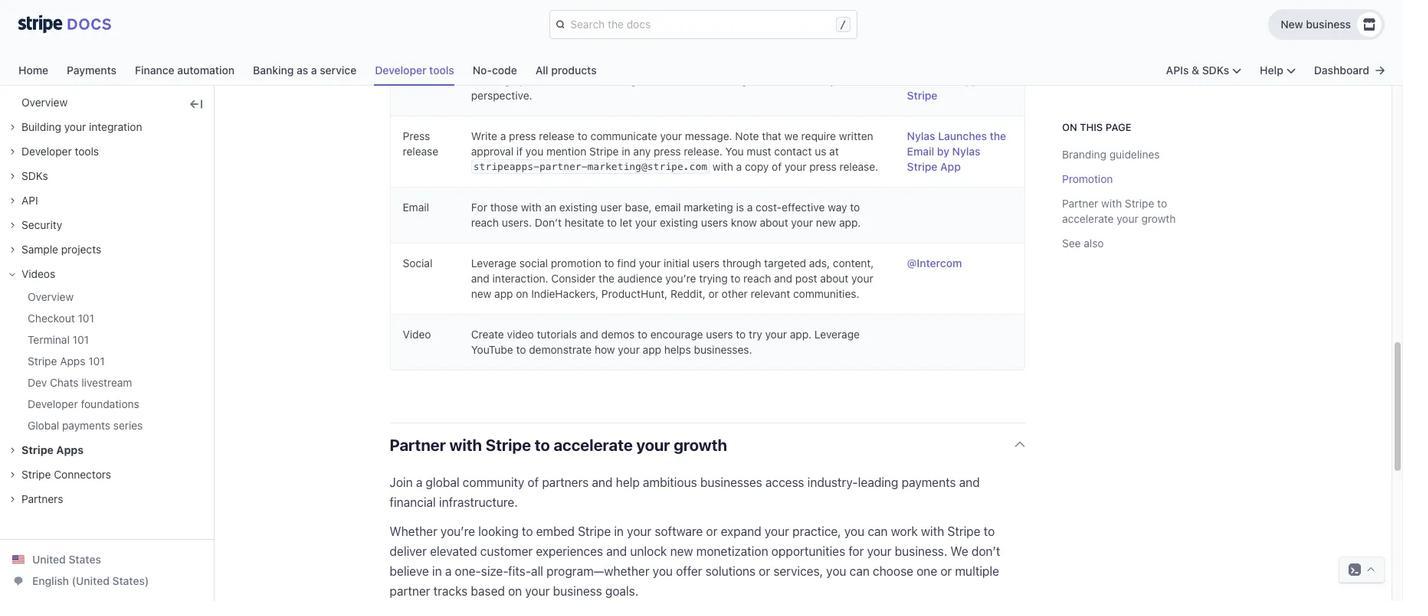 Task type: locate. For each thing, give the bounding box(es) containing it.
1 horizontal spatial accelerate
[[1062, 212, 1114, 225]]

and left demos
[[580, 328, 599, 341]]

0 vertical spatial accelerate
[[1062, 212, 1114, 225]]

existing down email
[[660, 216, 698, 229]]

business
[[1306, 18, 1351, 31], [553, 585, 602, 599]]

videos link
[[9, 267, 143, 282]]

stripe apps 101
[[28, 355, 105, 368]]

5 dropdown closed image from the top
[[9, 497, 15, 503]]

choose
[[873, 565, 914, 579]]

products
[[551, 64, 597, 77]]

don't
[[972, 545, 1001, 559]]

2 horizontal spatial the
[[990, 130, 1007, 143]]

1 horizontal spatial email
[[907, 145, 935, 158]]

0 vertical spatial developer tools
[[375, 64, 454, 77]]

2 vertical spatial the
[[599, 272, 615, 285]]

post inside leverage social promotion to find your initial users through targeted ads, content, and interaction. consider the audience you're trying to reach and post about your new app on indiehackers, producthunt, reddit, or other relevant communities.
[[796, 272, 818, 285]]

growth
[[1141, 212, 1176, 225], [674, 436, 727, 455]]

a
[[555, 58, 561, 71], [311, 64, 317, 77], [690, 74, 695, 87], [500, 130, 506, 143], [736, 160, 742, 173], [747, 201, 753, 214], [416, 476, 423, 490], [445, 565, 452, 579]]

terminal
[[28, 333, 70, 346]]

1 vertical spatial business
[[553, 585, 602, 599]]

2 vertical spatial developer
[[28, 398, 78, 411]]

how left it
[[547, 74, 568, 87]]

dropdown closed image inside the stripe apps link
[[9, 448, 15, 454]]

dropdown closed image for sample projects
[[9, 247, 15, 253]]

dropdown closed image
[[9, 173, 15, 179], [9, 198, 15, 204], [9, 222, 15, 228], [9, 247, 15, 253]]

a right join
[[416, 476, 423, 490]]

marketing left the is
[[684, 201, 733, 214]]

/ button
[[550, 11, 857, 38]]

1 dropdown closed image from the top
[[9, 124, 15, 130]]

1 horizontal spatial as
[[675, 74, 687, 87]]

sample
[[21, 243, 58, 256]]

1 horizontal spatial app
[[643, 343, 662, 356]]

developer tools
[[375, 64, 454, 77], [21, 145, 99, 158]]

1 vertical spatial developer tools link
[[9, 144, 99, 159]]

1 vertical spatial developer
[[21, 145, 72, 158]]

1 vertical spatial partner with stripe to accelerate your growth
[[390, 436, 727, 455]]

101 for terminal 101
[[73, 333, 89, 346]]

don't
[[535, 216, 562, 229]]

those
[[490, 201, 518, 214]]

new up tool
[[732, 58, 752, 71]]

with
[[713, 160, 733, 173], [1101, 197, 1122, 210], [521, 201, 542, 214], [450, 436, 482, 455], [921, 525, 945, 539]]

1 vertical spatial on
[[508, 585, 522, 599]]

english
[[32, 575, 69, 588]]

building
[[471, 74, 511, 87]]

dropdown closed image inside the sample projects "link"
[[9, 247, 15, 253]]

release inside write a press release to communicate your message. note that we require written approval if you mention stripe in any press release. you must contact us at stripeapps-partner-marketing@stripe.com with a copy of your press release.
[[539, 130, 575, 143]]

stripeapps-
[[474, 161, 540, 172]]

integration
[[89, 120, 142, 133]]

developer down the building
[[21, 145, 72, 158]]

4 dropdown closed image from the top
[[9, 247, 15, 253]]

dropdown closed image inside sdks link
[[9, 173, 15, 179]]

users inside create video tutorials and demos to encourage users to try your app. leverage youtube to demonstrate how your app helps businesses.
[[706, 328, 733, 341]]

an image of the stripe logo image
[[18, 14, 111, 33]]

0 vertical spatial app
[[495, 287, 513, 300]]

1 horizontal spatial app.
[[839, 216, 861, 229]]

1 vertical spatial overview link
[[15, 290, 74, 305]]

apps for stripe apps 101
[[60, 355, 85, 368]]

business inside button
[[1306, 18, 1351, 31]]

about
[[760, 216, 789, 229], [820, 272, 849, 285]]

app down interaction.
[[495, 287, 513, 300]]

developer tools link up press
[[375, 60, 473, 86]]

1 horizontal spatial nylas
[[953, 145, 981, 158]]

security link
[[9, 218, 62, 233]]

dropdown closed image up api link
[[9, 173, 15, 179]]

press up "marketing@stripe.com"
[[654, 145, 681, 158]]

for inside whether you're looking to embed stripe in your software or expand your practice, you can work with stripe to deliver elevated customer experiences and unlock new monetization opportunities for your business. we don't believe in a one-size-fits-all program—whether you offer solutions or services, you can choose one or multiple partner tracks based on your business goals.
[[849, 545, 864, 559]]

the right launches
[[990, 130, 1007, 143]]

2 vertical spatial in
[[432, 565, 442, 579]]

Search the docs text field
[[567, 12, 833, 37]]

payments down developer foundations
[[62, 419, 110, 432]]

dropdown closed image left partners
[[9, 497, 15, 503]]

stripe inside introducing the postmark app for stripe
[[907, 89, 938, 102]]

1 horizontal spatial payments
[[902, 476, 956, 490]]

1 vertical spatial you're
[[441, 525, 475, 539]]

developer tools link down the building
[[9, 144, 99, 159]]

dropdown closed image up partners link
[[9, 472, 15, 478]]

1 horizontal spatial release.
[[840, 160, 879, 173]]

0 horizontal spatial payments
[[62, 419, 110, 432]]

apps up "stripe connectors"
[[56, 444, 84, 457]]

dropdown closed image inside developer tools link
[[9, 149, 15, 155]]

can
[[868, 525, 888, 539], [850, 565, 870, 579]]

app inside create video tutorials and demos to encourage users to try your app. leverage youtube to demonstrate how your app helps businesses.
[[643, 343, 662, 356]]

1 vertical spatial in
[[614, 525, 624, 539]]

you
[[726, 145, 744, 158]]

0 vertical spatial sdks
[[1202, 64, 1230, 77]]

goals.
[[605, 585, 639, 599]]

we
[[951, 545, 969, 559]]

perspective.
[[471, 89, 532, 102]]

0 vertical spatial growth
[[1141, 212, 1176, 225]]

with left "an"
[[521, 201, 542, 214]]

to right demos
[[638, 328, 648, 341]]

0 horizontal spatial consider
[[471, 58, 516, 71]]

as right banking
[[297, 64, 308, 77]]

overview link for building your integration link
[[9, 95, 68, 110]]

the right introducing
[[968, 58, 985, 71]]

that inside write a press release to communicate your message. note that we require written approval if you mention stripe in any press release. you must contact us at stripeapps-partner-marketing@stripe.com with a copy of your press release.
[[762, 130, 782, 143]]

developer tools up press
[[375, 64, 454, 77]]

a left blog
[[555, 58, 561, 71]]

users for initial
[[693, 257, 720, 270]]

1 horizontal spatial sdks
[[1202, 64, 1230, 77]]

101 right checkout
[[78, 312, 94, 325]]

0 horizontal spatial partner with stripe to accelerate your growth
[[390, 436, 727, 455]]

dropdown closed image for sdks
[[9, 173, 15, 179]]

sdks
[[1202, 64, 1230, 77], [21, 169, 48, 182]]

app inside introducing the postmark app for stripe
[[958, 74, 979, 87]]

leverage up interaction.
[[471, 257, 517, 270]]

dropdown closed image for security
[[9, 222, 15, 228]]

0 vertical spatial post
[[588, 58, 610, 71]]

0 horizontal spatial email
[[403, 201, 429, 214]]

stripe down postmark
[[907, 89, 938, 102]]

1 horizontal spatial tools
[[429, 64, 454, 77]]

1 vertical spatial marketing
[[684, 201, 733, 214]]

dropdown closed image inside building your integration link
[[9, 124, 15, 130]]

0 vertical spatial consider
[[471, 58, 516, 71]]

youtube
[[471, 343, 513, 356]]

existing up hesitate
[[559, 201, 598, 214]]

on inside leverage social promotion to find your initial users through targeted ads, content, and interaction. consider the audience you're trying to reach and post about your new app on indiehackers, producthunt, reddit, or other relevant communities.
[[516, 287, 528, 300]]

dropdown closed image for building your integration
[[9, 124, 15, 130]]

app down introducing
[[958, 74, 979, 87]]

new inside for those with an existing user base, email marketing is a cost-effective way to reach users. don't hesitate to let your existing users know about your new app.
[[816, 216, 837, 229]]

new
[[732, 58, 752, 71], [816, 216, 837, 229], [471, 287, 492, 300], [670, 545, 693, 559]]

svg image
[[1015, 440, 1025, 451]]

partner with stripe to accelerate your growth link up the 'businesses'
[[390, 424, 1025, 464]]

0 horizontal spatial the
[[599, 272, 615, 285]]

english (united states)
[[32, 575, 149, 588]]

for right postmark
[[982, 74, 996, 87]]

partner with stripe to accelerate your growth up partners
[[390, 436, 727, 455]]

app
[[495, 287, 513, 300], [643, 343, 662, 356]]

1 dropdown closed image from the top
[[9, 173, 15, 179]]

1 vertical spatial leverage
[[815, 328, 860, 341]]

0 vertical spatial you're
[[666, 272, 696, 285]]

dropdown closed image down api link
[[9, 222, 15, 228]]

can left choose
[[850, 565, 870, 579]]

and up we
[[960, 476, 980, 490]]

with down you
[[713, 160, 733, 173]]

1 vertical spatial tools
[[75, 145, 99, 158]]

cost-
[[756, 201, 782, 214]]

developer tools down building your integration link
[[21, 145, 99, 158]]

that left the we
[[762, 130, 782, 143]]

you right if
[[526, 145, 544, 158]]

and up program—whether
[[607, 545, 627, 559]]

reach inside leverage social promotion to find your initial users through targeted ads, content, and interaction. consider the audience you're trying to reach and post about your new app on indiehackers, producthunt, reddit, or other relevant communities.
[[744, 272, 771, 285]]

1 horizontal spatial leverage
[[815, 328, 860, 341]]

new inside whether you're looking to embed stripe in your software or expand your practice, you can work with stripe to deliver elevated customer experiences and unlock new monetization opportunities for your business. we don't believe in a one-size-fits-all program—whether you offer solutions or services, you can choose one or multiple partner tracks based on your business goals.
[[670, 545, 693, 559]]

how inside consider writing a blog post that demonstrates your new app, your motivation for building it, and how it works. blogs serve as a marketing tool that shares your perspective.
[[547, 74, 568, 87]]

leverage inside leverage social promotion to find your initial users through targeted ads, content, and interaction. consider the audience you're trying to reach and post about your new app on indiehackers, producthunt, reddit, or other relevant communities.
[[471, 257, 517, 270]]

0 vertical spatial app
[[958, 74, 979, 87]]

financial
[[390, 496, 436, 510]]

0 horizontal spatial reach
[[471, 216, 499, 229]]

consider down promotion
[[551, 272, 596, 285]]

0 horizontal spatial how
[[547, 74, 568, 87]]

videos
[[21, 268, 55, 281]]

video
[[403, 328, 431, 341]]

1 vertical spatial app
[[643, 343, 662, 356]]

0 horizontal spatial developer tools link
[[9, 144, 99, 159]]

unlock
[[630, 545, 667, 559]]

as down the demonstrates
[[675, 74, 687, 87]]

as
[[297, 64, 308, 77], [675, 74, 687, 87]]

all products link
[[536, 60, 597, 86]]

1 vertical spatial existing
[[660, 216, 698, 229]]

users up 'trying'
[[693, 257, 720, 270]]

with inside write a press release to communicate your message. note that we require written approval if you mention stripe in any press release. you must contact us at stripeapps-partner-marketing@stripe.com with a copy of your press release.
[[713, 160, 733, 173]]

note
[[735, 130, 759, 143]]

0 vertical spatial about
[[760, 216, 789, 229]]

partner with stripe to accelerate your growth link up also
[[1062, 197, 1176, 225]]

branding guidelines
[[1062, 148, 1160, 161]]

size-
[[481, 565, 508, 579]]

let
[[620, 216, 632, 229]]

2 dropdown closed image from the top
[[9, 198, 15, 204]]

payments
[[62, 419, 110, 432], [902, 476, 956, 490]]

0 horizontal spatial release.
[[684, 145, 723, 158]]

as inside banking as a service link
[[297, 64, 308, 77]]

1 horizontal spatial business
[[1306, 18, 1351, 31]]

of inside write a press release to communicate your message. note that we require written approval if you mention stripe in any press release. you must contact us at stripeapps-partner-marketing@stripe.com with a copy of your press release.
[[772, 160, 782, 173]]

press
[[509, 130, 536, 143], [654, 145, 681, 158], [810, 160, 837, 173]]

app.
[[839, 216, 861, 229], [790, 328, 812, 341]]

the up producthunt,
[[599, 272, 615, 285]]

dropdown closed image inside the stripe connectors 'link'
[[9, 472, 15, 478]]

a inside join a global community of partners and help ambitious businesses access industry-leading payments and financial infrastructure.
[[416, 476, 423, 490]]

dev
[[28, 376, 47, 389]]

sdks inside button
[[1202, 64, 1230, 77]]

0 horizontal spatial post
[[588, 58, 610, 71]]

you
[[526, 145, 544, 158], [845, 525, 865, 539], [653, 565, 673, 579], [827, 565, 847, 579]]

1 horizontal spatial reach
[[744, 272, 771, 285]]

consider
[[471, 58, 516, 71], [551, 272, 596, 285]]

users inside leverage social promotion to find your initial users through targeted ads, content, and interaction. consider the audience you're trying to reach and post about your new app on indiehackers, producthunt, reddit, or other relevant communities.
[[693, 257, 720, 270]]

app inside nylas launches the email by nylas stripe app
[[941, 160, 961, 173]]

tracks
[[434, 585, 468, 599]]

1 horizontal spatial release
[[539, 130, 575, 143]]

a down the demonstrates
[[690, 74, 695, 87]]

overview
[[21, 96, 68, 109], [28, 291, 74, 304]]

the inside nylas launches the email by nylas stripe app
[[990, 130, 1007, 143]]

other
[[722, 287, 748, 300]]

1 vertical spatial partner with stripe to accelerate your growth link
[[390, 424, 1025, 464]]

this
[[1080, 121, 1103, 133]]

post
[[588, 58, 610, 71], [796, 272, 818, 285]]

you're inside whether you're looking to embed stripe in your software or expand your practice, you can work with stripe to deliver elevated customer experiences and unlock new monetization opportunities for your business. we don't believe in a one-size-fits-all program—whether you offer solutions or services, you can choose one or multiple partner tracks based on your business goals.
[[441, 525, 475, 539]]

0 horizontal spatial nylas
[[907, 130, 936, 143]]

how inside create video tutorials and demos to encourage users to try your app. leverage youtube to demonstrate how your app helps businesses.
[[595, 343, 615, 356]]

1 horizontal spatial growth
[[1141, 212, 1176, 225]]

stripe inside write a press release to communicate your message. note that we require written approval if you mention stripe in any press release. you must contact us at stripeapps-partner-marketing@stripe.com with a copy of your press release.
[[590, 145, 619, 158]]

reach up relevant
[[744, 272, 771, 285]]

stripe down communicate
[[590, 145, 619, 158]]

banking
[[253, 64, 294, 77]]

of right copy
[[772, 160, 782, 173]]

users left know
[[701, 216, 728, 229]]

0 horizontal spatial tools
[[75, 145, 99, 158]]

1 vertical spatial press
[[654, 145, 681, 158]]

see
[[1062, 237, 1081, 250]]

in up program—whether
[[614, 525, 624, 539]]

marketing left tool
[[698, 74, 748, 87]]

new up create
[[471, 287, 492, 300]]

finance
[[135, 64, 175, 77]]

global payments series
[[28, 419, 143, 432]]

overview up the building
[[21, 96, 68, 109]]

through
[[723, 257, 761, 270]]

industry-
[[808, 476, 858, 490]]

1 vertical spatial growth
[[674, 436, 727, 455]]

0 horizontal spatial leverage
[[471, 257, 517, 270]]

reach down 'for'
[[471, 216, 499, 229]]

overview link
[[9, 95, 68, 110], [15, 290, 74, 305]]

post down ads,
[[796, 272, 818, 285]]

users.
[[502, 216, 532, 229]]

apis & sdks
[[1166, 64, 1230, 77]]

1 vertical spatial overview
[[28, 291, 74, 304]]

1 vertical spatial consider
[[551, 272, 596, 285]]

dropdown closed image for developer tools
[[9, 149, 15, 155]]

and inside whether you're looking to embed stripe in your software or expand your practice, you can work with stripe to deliver elevated customer experiences and unlock new monetization opportunities for your business. we don't believe in a one-size-fits-all program—whether you offer solutions or services, you can choose one or multiple partner tracks based on your business goals.
[[607, 545, 627, 559]]

0 vertical spatial for
[[859, 58, 873, 71]]

3 dropdown closed image from the top
[[9, 222, 15, 228]]

1 horizontal spatial you're
[[666, 272, 696, 285]]

payments
[[67, 64, 117, 77]]

business right new
[[1306, 18, 1351, 31]]

dropdown closed image
[[9, 124, 15, 130], [9, 149, 15, 155], [9, 448, 15, 454], [9, 472, 15, 478], [9, 497, 15, 503]]

app. inside create video tutorials and demos to encourage users to try your app. leverage youtube to demonstrate how your app helps businesses.
[[790, 328, 812, 341]]

1 horizontal spatial how
[[595, 343, 615, 356]]

apis
[[1166, 64, 1189, 77]]

postmark
[[907, 74, 956, 87]]

leverage inside create video tutorials and demos to encourage users to try your app. leverage youtube to demonstrate how your app helps businesses.
[[815, 328, 860, 341]]

overview link for checkout 101 link
[[15, 290, 74, 305]]

create video tutorials and demos to encourage users to try your app. leverage youtube to demonstrate how your app helps businesses.
[[471, 328, 860, 356]]

dropdown closed image inside security link
[[9, 222, 15, 228]]

relevant
[[751, 287, 790, 300]]

launches
[[938, 130, 987, 143]]

to inside write a press release to communicate your message. note that we require written approval if you mention stripe in any press release. you must contact us at stripeapps-partner-marketing@stripe.com with a copy of your press release.
[[578, 130, 588, 143]]

release. down message.
[[684, 145, 723, 158]]

apps for stripe apps
[[56, 444, 84, 457]]

0 vertical spatial of
[[772, 160, 782, 173]]

growth up "ambitious"
[[674, 436, 727, 455]]

sdks up api
[[21, 169, 48, 182]]

no-
[[473, 64, 492, 77]]

it
[[570, 74, 577, 87]]

tab list containing home
[[18, 60, 597, 86]]

1 vertical spatial release
[[403, 145, 439, 158]]

works.
[[580, 74, 612, 87]]

in up tracks
[[432, 565, 442, 579]]

0 horizontal spatial app.
[[790, 328, 812, 341]]

you're
[[666, 272, 696, 285], [441, 525, 475, 539]]

0 vertical spatial release.
[[684, 145, 723, 158]]

consider up building
[[471, 58, 516, 71]]

4 dropdown closed image from the top
[[9, 472, 15, 478]]

2 dropdown closed image from the top
[[9, 149, 15, 155]]

to up "mention"
[[578, 130, 588, 143]]

blogs
[[615, 74, 643, 87]]

0 vertical spatial app.
[[839, 216, 861, 229]]

0 horizontal spatial you're
[[441, 525, 475, 539]]

1 horizontal spatial the
[[968, 58, 985, 71]]

help
[[1260, 64, 1284, 77]]

0 horizontal spatial partner
[[390, 436, 446, 455]]

2 vertical spatial users
[[706, 328, 733, 341]]

growth down guidelines
[[1141, 212, 1176, 225]]

3 dropdown closed image from the top
[[9, 448, 15, 454]]

0 vertical spatial users
[[701, 216, 728, 229]]

1 vertical spatial payments
[[902, 476, 956, 490]]

app inside leverage social promotion to find your initial users through targeted ads, content, and interaction. consider the audience you're trying to reach and post about your new app on indiehackers, producthunt, reddit, or other relevant communities.
[[495, 287, 513, 300]]

app left 'helps'
[[643, 343, 662, 356]]

0 vertical spatial apps
[[60, 355, 85, 368]]

nylas down launches
[[953, 145, 981, 158]]

you down unlock on the bottom left of the page
[[653, 565, 673, 579]]

dropdown closed image left stripe apps
[[9, 448, 15, 454]]

0 vertical spatial the
[[968, 58, 985, 71]]

0 vertical spatial overview
[[21, 96, 68, 109]]

0 vertical spatial in
[[622, 145, 631, 158]]

0 vertical spatial email
[[907, 145, 935, 158]]

0 horizontal spatial business
[[553, 585, 602, 599]]

that up the blogs
[[613, 58, 633, 71]]

business.
[[895, 545, 948, 559]]

1 vertical spatial app
[[941, 160, 961, 173]]

promotion
[[1062, 172, 1113, 186]]

a inside for those with an existing user base, email marketing is a cost-effective way to reach users. don't hesitate to let your existing users know about your new app.
[[747, 201, 753, 214]]

encourage
[[651, 328, 703, 341]]

dropdown closed image inside api link
[[9, 198, 15, 204]]

of inside join a global community of partners and help ambitious businesses access industry-leading payments and financial infrastructure.
[[528, 476, 539, 490]]

0 vertical spatial existing
[[559, 201, 598, 214]]

tools down 'building your integration'
[[75, 145, 99, 158]]

checkout 101 link
[[15, 311, 94, 327]]

post up works.
[[588, 58, 610, 71]]

on down interaction.
[[516, 287, 528, 300]]

dropdown closed image inside partners link
[[9, 497, 15, 503]]

1 vertical spatial the
[[990, 130, 1007, 143]]

developer tools inside 'tab list'
[[375, 64, 454, 77]]

to inside partner with stripe to accelerate your growth
[[1157, 197, 1167, 210]]

ads,
[[809, 257, 830, 270]]

approval
[[471, 145, 514, 158]]

sdks right &
[[1202, 64, 1230, 77]]

a right the is
[[747, 201, 753, 214]]

consider inside consider writing a blog post that demonstrates your new app, your motivation for building it, and how it works. blogs serve as a marketing tool that shares your perspective.
[[471, 58, 516, 71]]

checkout
[[28, 312, 75, 325]]

0 horizontal spatial sdks
[[21, 169, 48, 182]]

tab list
[[18, 60, 597, 86]]

app down the by
[[941, 160, 961, 173]]

overview link up the building
[[9, 95, 68, 110]]

dev chats livestream link
[[15, 376, 132, 391]]

accelerate up partners
[[554, 436, 633, 455]]

1 vertical spatial partner
[[390, 436, 446, 455]]

and down the writing
[[526, 74, 544, 87]]

about up "communities."
[[820, 272, 849, 285]]

1 vertical spatial about
[[820, 272, 849, 285]]

partner up join
[[390, 436, 446, 455]]

payments right leading
[[902, 476, 956, 490]]

for inside consider writing a blog post that demonstrates your new app, your motivation for building it, and how it works. blogs serve as a marketing tool that shares your perspective.
[[859, 58, 873, 71]]

partner down promotion link
[[1062, 197, 1098, 210]]

in down communicate
[[622, 145, 631, 158]]

find
[[617, 257, 636, 270]]

business down program—whether
[[553, 585, 602, 599]]

app. inside for those with an existing user base, email marketing is a cost-effective way to reach users. don't hesitate to let your existing users know about your new app.
[[839, 216, 861, 229]]

new business
[[1281, 18, 1351, 31]]

1 horizontal spatial partner
[[1062, 197, 1098, 210]]



Task type: vqa. For each thing, say whether or not it's contained in the screenshot.
bottom in-
no



Task type: describe. For each thing, give the bounding box(es) containing it.
1 vertical spatial that
[[772, 74, 792, 87]]

help button
[[1260, 63, 1296, 78]]

consider inside leverage social promotion to find your initial users through targeted ads, content, and interaction. consider the audience you're trying to reach and post about your new app on indiehackers, producthunt, reddit, or other relevant communities.
[[551, 272, 596, 285]]

and inside create video tutorials and demos to encourage users to try your app. leverage youtube to demonstrate how your app helps businesses.
[[580, 328, 599, 341]]

tutorials
[[537, 328, 577, 341]]

states
[[69, 553, 101, 566]]

banking as a service
[[253, 64, 357, 77]]

hesitate
[[565, 216, 604, 229]]

banking as a service link
[[253, 60, 375, 86]]

you inside write a press release to communicate your message. note that we require written approval if you mention stripe in any press release. you must contact us at stripeapps-partner-marketing@stripe.com with a copy of your press release.
[[526, 145, 544, 158]]

with up global
[[450, 436, 482, 455]]

require
[[802, 130, 836, 143]]

us
[[815, 145, 827, 158]]

multiple
[[955, 565, 1000, 579]]

or up monetization
[[706, 525, 718, 539]]

0 vertical spatial partner
[[1062, 197, 1098, 210]]

post inside consider writing a blog post that demonstrates your new app, your motivation for building it, and how it works. blogs serve as a marketing tool that shares your perspective.
[[588, 58, 610, 71]]

create
[[471, 328, 504, 341]]

with down promotion on the right of the page
[[1101, 197, 1122, 210]]

user
[[601, 201, 622, 214]]

0 horizontal spatial release
[[403, 145, 439, 158]]

building
[[21, 120, 61, 133]]

1 vertical spatial release.
[[840, 160, 879, 173]]

overview for overview link for building your integration link
[[21, 96, 68, 109]]

0 vertical spatial that
[[613, 58, 633, 71]]

click to collapse the sidebar and hide the navigation image
[[190, 98, 202, 110]]

building your integration
[[21, 120, 142, 133]]

community
[[463, 476, 525, 490]]

stripe down global
[[21, 444, 54, 457]]

email inside nylas launches the email by nylas stripe app
[[907, 145, 935, 158]]

a left service
[[311, 64, 317, 77]]

is
[[736, 201, 744, 214]]

stripe inside nylas launches the email by nylas stripe app
[[907, 160, 938, 173]]

all
[[531, 565, 543, 579]]

in inside write a press release to communicate your message. note that we require written approval if you mention stripe in any press release. you must contact us at stripeapps-partner-marketing@stripe.com with a copy of your press release.
[[622, 145, 631, 158]]

to left embed
[[522, 525, 533, 539]]

base,
[[625, 201, 652, 214]]

or left services,
[[759, 565, 771, 579]]

it,
[[514, 74, 523, 87]]

infrastructure.
[[439, 496, 518, 510]]

solutions
[[706, 565, 756, 579]]

payments inside join a global community of partners and help ambitious businesses access industry-leading payments and financial infrastructure.
[[902, 476, 956, 490]]

home link
[[18, 60, 67, 86]]

way
[[828, 201, 847, 214]]

believe
[[390, 565, 429, 579]]

on
[[1062, 121, 1077, 133]]

to left try
[[736, 328, 746, 341]]

and left interaction.
[[471, 272, 490, 285]]

partners
[[542, 476, 589, 490]]

expand
[[721, 525, 762, 539]]

@intercom link
[[907, 257, 962, 270]]

with inside whether you're looking to embed stripe in your software or expand your practice, you can work with stripe to deliver elevated customer experiences and unlock new monetization opportunities for your business. we don't believe in a one-size-fits-all program—whether you offer solutions or services, you can choose one or multiple partner tracks based on your business goals.
[[921, 525, 945, 539]]

or right one
[[941, 565, 952, 579]]

stripe inside 'link'
[[21, 468, 51, 481]]

guidelines
[[1109, 148, 1160, 161]]

1 vertical spatial sdks
[[21, 169, 48, 182]]

nylas launches the email by nylas stripe app
[[907, 130, 1007, 173]]

0 vertical spatial partner with stripe to accelerate your growth
[[1062, 197, 1176, 225]]

producthunt,
[[602, 287, 668, 300]]

reach inside for those with an existing user base, email marketing is a cost-effective way to reach users. don't hesitate to let your existing users know about your new app.
[[471, 216, 499, 229]]

about inside leverage social promotion to find your initial users through targeted ads, content, and interaction. consider the audience you're trying to reach and post about your new app on indiehackers, producthunt, reddit, or other relevant communities.
[[820, 272, 849, 285]]

checkout 101
[[28, 312, 94, 325]]

communicate
[[591, 130, 657, 143]]

help
[[616, 476, 640, 490]]

1 vertical spatial can
[[850, 565, 870, 579]]

blog
[[564, 58, 586, 71]]

projects
[[61, 243, 101, 256]]

api
[[21, 194, 38, 207]]

apis & sdks button
[[1166, 63, 1242, 78]]

app,
[[755, 58, 777, 71]]

0 vertical spatial tools
[[429, 64, 454, 77]]

to up other
[[731, 272, 741, 285]]

stripe apps link
[[9, 443, 84, 458]]

developer inside the "developer foundations" link
[[28, 398, 78, 411]]

2 vertical spatial 101
[[88, 355, 105, 368]]

1 horizontal spatial press
[[654, 145, 681, 158]]

business inside whether you're looking to embed stripe in your software or expand your practice, you can work with stripe to deliver elevated customer experiences and unlock new monetization opportunities for your business. we don't believe in a one-size-fits-all program—whether you offer solutions or services, you can choose one or multiple partner tracks based on your business goals.
[[553, 585, 602, 599]]

1 vertical spatial nylas
[[953, 145, 981, 158]]

as inside consider writing a blog post that demonstrates your new app, your motivation for building it, and how it works. blogs serve as a marketing tool that shares your perspective.
[[675, 74, 687, 87]]

to left let
[[607, 216, 617, 229]]

finance automation link
[[135, 60, 253, 86]]

dev chats livestream
[[28, 376, 132, 389]]

1 horizontal spatial developer tools link
[[375, 60, 473, 86]]

to up don't
[[984, 525, 995, 539]]

how for and
[[595, 343, 615, 356]]

growth inside partner with stripe to accelerate your growth
[[1141, 212, 1176, 225]]

1 vertical spatial developer tools
[[21, 145, 99, 158]]

you right practice,
[[845, 525, 865, 539]]

how for blog
[[547, 74, 568, 87]]

copy
[[745, 160, 769, 173]]

sdks link
[[9, 169, 48, 184]]

api link
[[9, 193, 38, 209]]

about inside for those with an existing user base, email marketing is a cost-effective way to reach users. don't hesitate to let your existing users know about your new app.
[[760, 216, 789, 229]]

foundations
[[81, 398, 139, 411]]

0 horizontal spatial existing
[[559, 201, 598, 214]]

stripe up dev
[[28, 355, 57, 368]]

to left "find"
[[604, 257, 614, 270]]

on inside whether you're looking to embed stripe in your software or expand your practice, you can work with stripe to deliver elevated customer experiences and unlock new monetization opportunities for your business. we don't believe in a one-size-fits-all program—whether you offer solutions or services, you can choose one or multiple partner tracks based on your business goals.
[[508, 585, 522, 599]]

for inside introducing the postmark app for stripe
[[982, 74, 996, 87]]

united
[[32, 553, 66, 566]]

global payments series link
[[15, 419, 143, 434]]

dropdown closed image for stripe connectors
[[9, 472, 15, 478]]

0 vertical spatial developer
[[375, 64, 427, 77]]

0 vertical spatial press
[[509, 130, 536, 143]]

demonstrate
[[529, 343, 592, 356]]

offer
[[676, 565, 703, 579]]

stripe up community
[[486, 436, 531, 455]]

new inside consider writing a blog post that demonstrates your new app, your motivation for building it, and how it works. blogs serve as a marketing tool that shares your perspective.
[[732, 58, 752, 71]]

you down opportunities
[[827, 565, 847, 579]]

us image
[[12, 554, 25, 567]]

dashboard
[[1314, 64, 1370, 77]]

contact
[[774, 145, 812, 158]]

a inside whether you're looking to embed stripe in your software or expand your practice, you can work with stripe to deliver elevated customer experiences and unlock new monetization opportunities for your business. we don't believe in a one-size-fits-all program—whether you offer solutions or services, you can choose one or multiple partner tracks based on your business goals.
[[445, 565, 452, 579]]

program—whether
[[547, 565, 650, 579]]

global
[[28, 419, 59, 432]]

message.
[[685, 130, 733, 143]]

home
[[18, 64, 48, 77]]

/
[[840, 18, 847, 31]]

chats
[[50, 376, 79, 389]]

a down you
[[736, 160, 742, 173]]

payments link
[[67, 60, 135, 86]]

the inside leverage social promotion to find your initial users through targeted ads, content, and interaction. consider the audience you're trying to reach and post about your new app on indiehackers, producthunt, reddit, or other relevant communities.
[[599, 272, 615, 285]]

0 horizontal spatial partner with stripe to accelerate your growth link
[[390, 424, 1025, 464]]

dashboard link
[[1314, 63, 1370, 78]]

you're inside leverage social promotion to find your initial users through targeted ads, content, and interaction. consider the audience you're trying to reach and post about your new app on indiehackers, producthunt, reddit, or other relevant communities.
[[666, 272, 696, 285]]

marketing inside consider writing a blog post that demonstrates your new app, your motivation for building it, and how it works. blogs serve as a marketing tool that shares your perspective.
[[698, 74, 748, 87]]

know
[[731, 216, 757, 229]]

2 vertical spatial press
[[810, 160, 837, 173]]

dropdown closed image for api
[[9, 198, 15, 204]]

service
[[320, 64, 357, 77]]

targeted
[[764, 257, 806, 270]]

1 vertical spatial accelerate
[[554, 436, 633, 455]]

new inside leverage social promotion to find your initial users through targeted ads, content, and interaction. consider the audience you're trying to reach and post about your new app on indiehackers, producthunt, reddit, or other relevant communities.
[[471, 287, 492, 300]]

motivation
[[804, 58, 856, 71]]

all
[[536, 64, 549, 77]]

see also link
[[1062, 237, 1104, 250]]

a up approval
[[500, 130, 506, 143]]

stripe up we
[[948, 525, 981, 539]]

introducing
[[907, 58, 966, 71]]

customer
[[480, 545, 533, 559]]

all products
[[536, 64, 597, 77]]

deliver
[[390, 545, 427, 559]]

overview for overview link related to checkout 101 link
[[28, 291, 74, 304]]

dropdown closed image for partners
[[9, 497, 15, 503]]

the inside introducing the postmark app for stripe
[[968, 58, 985, 71]]

with inside for those with an existing user base, email marketing is a cost-effective way to reach users. don't hesitate to let your existing users know about your new app.
[[521, 201, 542, 214]]

users inside for those with an existing user base, email marketing is a cost-effective way to reach users. don't hesitate to let your existing users know about your new app.
[[701, 216, 728, 229]]

stripe up experiences
[[578, 525, 611, 539]]

users for encourage
[[706, 328, 733, 341]]

101 for checkout 101
[[78, 312, 94, 325]]

elevated
[[430, 545, 477, 559]]

write a press release to communicate your message. note that we require written approval if you mention stripe in any press release. you must contact us at stripeapps-partner-marketing@stripe.com with a copy of your press release.
[[471, 130, 879, 173]]

0 vertical spatial can
[[868, 525, 888, 539]]

to right way
[[850, 201, 860, 214]]

looking
[[478, 525, 519, 539]]

0 vertical spatial nylas
[[907, 130, 936, 143]]

connectors
[[54, 468, 111, 481]]

to up partners
[[535, 436, 550, 455]]

whether you're looking to embed stripe in your software or expand your practice, you can work with stripe to deliver elevated customer experiences and unlock new monetization opportunities for your business. we don't believe in a one-size-fits-all program—whether you offer solutions or services, you can choose one or multiple partner tracks based on your business goals.
[[390, 525, 1001, 599]]

1 horizontal spatial existing
[[660, 216, 698, 229]]

blog
[[403, 58, 425, 71]]

interaction.
[[493, 272, 549, 285]]

or inside leverage social promotion to find your initial users through targeted ads, content, and interaction. consider the audience you're trying to reach and post about your new app on indiehackers, producthunt, reddit, or other relevant communities.
[[709, 287, 719, 300]]

and down 'targeted'
[[774, 272, 793, 285]]

dropdown open image
[[9, 271, 15, 278]]

and left 'help'
[[592, 476, 613, 490]]

practice,
[[793, 525, 841, 539]]

video
[[507, 328, 534, 341]]

finance automation
[[135, 64, 235, 77]]

audience
[[618, 272, 663, 285]]

promotion link
[[1062, 172, 1113, 186]]

consider writing a blog post that demonstrates your new app, your motivation for building it, and how it works. blogs serve as a marketing tool that shares your perspective.
[[471, 58, 873, 102]]

stripe down guidelines
[[1125, 197, 1154, 210]]

dropdown closed image for stripe apps
[[9, 448, 15, 454]]

based
[[471, 585, 505, 599]]

to down video
[[516, 343, 526, 356]]

initial
[[664, 257, 690, 270]]

marketing inside for those with an existing user base, email marketing is a cost-effective way to reach users. don't hesitate to let your existing users know about your new app.
[[684, 201, 733, 214]]

1 horizontal spatial partner with stripe to accelerate your growth link
[[1062, 197, 1176, 225]]

an image of the stripe logo link
[[3, 0, 126, 51]]

software
[[655, 525, 703, 539]]

and inside consider writing a blog post that demonstrates your new app, your motivation for building it, and how it works. blogs serve as a marketing tool that shares your perspective.
[[526, 74, 544, 87]]



